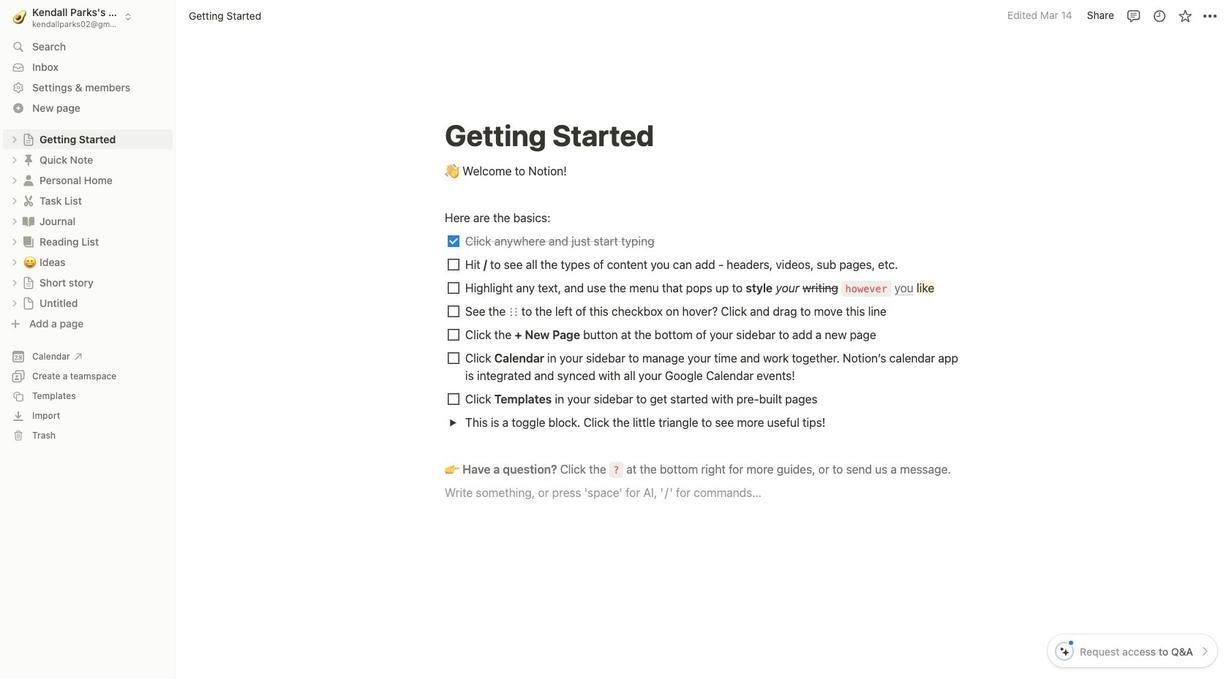 Task type: locate. For each thing, give the bounding box(es) containing it.
2 vertical spatial open image
[[10, 299, 19, 308]]

👉 image
[[445, 460, 460, 479]]

comments image
[[1126, 8, 1141, 23]]

1 open image from the top
[[10, 176, 19, 185]]

change page icon image
[[22, 133, 35, 146], [21, 153, 36, 167], [21, 173, 36, 188], [21, 194, 36, 208], [21, 214, 36, 229], [21, 235, 36, 249], [22, 276, 35, 289], [22, 297, 35, 310]]

open image
[[10, 176, 19, 185], [10, 278, 19, 287], [10, 299, 19, 308]]

🥑 image
[[13, 8, 27, 26]]

favorite image
[[1178, 8, 1192, 23]]

updates image
[[1152, 8, 1167, 23]]

open image
[[10, 135, 19, 144], [10, 155, 19, 164], [10, 196, 19, 205], [10, 217, 19, 226], [10, 237, 19, 246], [10, 258, 19, 267], [449, 419, 457, 427]]

0 vertical spatial open image
[[10, 176, 19, 185]]

1 vertical spatial open image
[[10, 278, 19, 287]]

😀 image
[[23, 254, 37, 270]]



Task type: describe. For each thing, give the bounding box(es) containing it.
2 open image from the top
[[10, 278, 19, 287]]

👋 image
[[445, 161, 460, 180]]

3 open image from the top
[[10, 299, 19, 308]]



